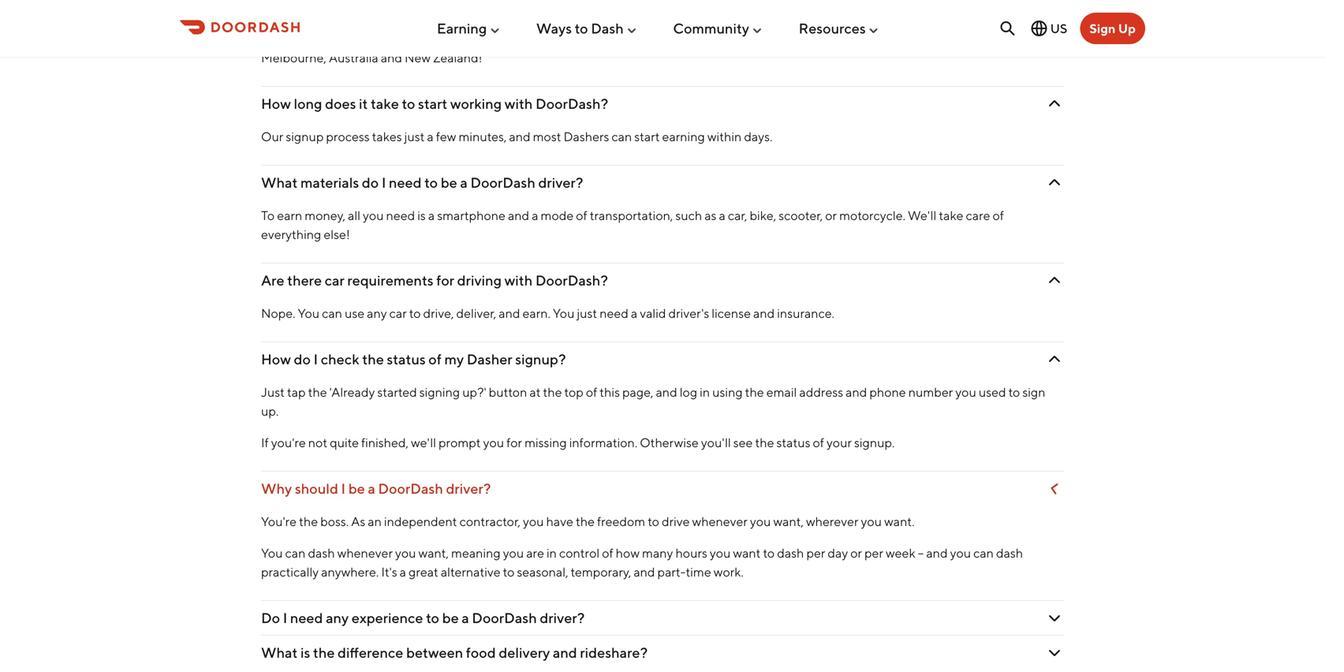 Task type: locate. For each thing, give the bounding box(es) containing it.
should
[[295, 480, 338, 497]]

1 vertical spatial be
[[349, 480, 365, 497]]

0 horizontal spatial or
[[826, 208, 837, 223]]

0 horizontal spatial status
[[387, 351, 426, 368]]

7,000
[[423, 31, 457, 46]]

2 what from the top
[[261, 644, 298, 661]]

-
[[918, 546, 921, 561], [921, 546, 924, 561]]

to earn money, all you need is a smartphone and a mode of transportation, such as a car, bike, scooter, or motorcycle. we'll take care of everything else!
[[261, 208, 1005, 242]]

to left drive,
[[409, 306, 421, 321]]

to
[[575, 20, 588, 37], [402, 95, 415, 112], [425, 174, 438, 191], [409, 306, 421, 321], [1009, 385, 1021, 400], [648, 514, 660, 529], [763, 546, 775, 561], [503, 565, 515, 580], [426, 610, 440, 627]]

and right delivery on the bottom
[[553, 644, 577, 661]]

0 vertical spatial whenever
[[693, 514, 748, 529]]

chevron down image for what materials do i need to be a doordash driver?
[[1046, 173, 1065, 192]]

you right earn.
[[553, 306, 575, 321]]

any
[[367, 306, 387, 321], [326, 610, 349, 627]]

2 chevron down image from the top
[[1046, 173, 1065, 192]]

a right as
[[719, 208, 726, 223]]

1 horizontal spatial all
[[504, 31, 516, 46]]

chevron down image
[[1046, 271, 1065, 290], [1044, 477, 1067, 500]]

materials
[[301, 174, 359, 191]]

what for what is the difference between food delivery and rideshare?
[[261, 644, 298, 661]]

1 vertical spatial whenever
[[337, 546, 393, 561]]

earning
[[437, 20, 487, 37]]

in inside just tap the 'already started signing up?' button at the top of this page, and log in using the email address and phone number you used to sign up.
[[700, 385, 710, 400]]

or inside you can dash whenever you want, meaning you are in control of how many hours you want to dash per day or per week -- and you can dash practically anywhere. it's a great alternative to seasonal, temporary, and part-time work.
[[851, 546, 863, 561]]

the right tap
[[308, 385, 327, 400]]

doordash up melbourne,
[[261, 31, 319, 46]]

the left 'boss.'
[[299, 514, 318, 529]]

for left missing
[[507, 435, 522, 450]]

nope.
[[261, 306, 296, 321]]

1 vertical spatial chevron down image
[[1044, 477, 1067, 500]]

a up an
[[368, 480, 375, 497]]

0 vertical spatial with
[[505, 95, 533, 112]]

driver? down seasonal,
[[540, 610, 585, 627]]

what up earn
[[261, 174, 298, 191]]

the right check
[[362, 351, 384, 368]]

0 horizontal spatial all
[[348, 208, 361, 223]]

anywhere.
[[321, 565, 379, 580]]

1 chevron down image from the top
[[1046, 94, 1065, 113]]

0 vertical spatial status
[[387, 351, 426, 368]]

whenever up 'anywhere.'
[[337, 546, 393, 561]]

of right "care"
[[993, 208, 1005, 223]]

of right top
[[586, 385, 598, 400]]

finished,
[[361, 435, 409, 450]]

is down what materials do i need to be a doordash driver? on the top left of the page
[[418, 208, 426, 223]]

1 how from the top
[[261, 95, 291, 112]]

driver's
[[669, 306, 710, 321]]

0 horizontal spatial is
[[301, 644, 310, 661]]

all left the 50
[[504, 31, 516, 46]]

4 chevron down image from the top
[[1046, 609, 1065, 628]]

take
[[371, 95, 399, 112], [939, 208, 964, 223]]

0 horizontal spatial for
[[437, 272, 455, 289]]

in right are in the left bottom of the page
[[547, 546, 557, 561]]

dash
[[591, 20, 624, 37]]

1 horizontal spatial is
[[321, 31, 329, 46]]

with up the our signup process takes just a few minutes, and most dashers can start earning within days.
[[505, 95, 533, 112]]

1 vertical spatial any
[[326, 610, 349, 627]]

0 vertical spatial doordash?
[[536, 95, 609, 112]]

be for need
[[441, 174, 458, 191]]

be up as
[[349, 480, 365, 497]]

be up what is the difference between food delivery and rideshare?
[[442, 610, 459, 627]]

cities up zealand!
[[460, 31, 489, 46]]

1 horizontal spatial do
[[362, 174, 379, 191]]

washington,
[[655, 31, 726, 46]]

the right at
[[543, 385, 562, 400]]

do right materials in the left top of the page
[[362, 174, 379, 191]]

including
[[600, 31, 653, 46]]

and right canada; in the top right of the page
[[993, 31, 1014, 46]]

0 vertical spatial all
[[504, 31, 516, 46]]

new
[[405, 50, 431, 65]]

1 horizontal spatial cities
[[899, 31, 928, 46]]

mode
[[541, 208, 574, 223]]

need down what materials do i need to be a doordash driver? on the top left of the page
[[386, 208, 415, 223]]

be
[[441, 174, 458, 191], [349, 480, 365, 497], [442, 610, 459, 627]]

few
[[436, 129, 456, 144]]

to up the takes
[[402, 95, 415, 112]]

ways to dash link
[[537, 14, 638, 43]]

5 chevron down image from the top
[[1046, 644, 1065, 662]]

0 vertical spatial chevron down image
[[1046, 271, 1065, 290]]

1 vertical spatial start
[[635, 129, 660, 144]]

globe line image
[[1030, 19, 1049, 38]]

phone
[[870, 385, 906, 400]]

1 vertical spatial all
[[348, 208, 361, 223]]

working
[[450, 95, 502, 112]]

up.
[[261, 404, 279, 419]]

in
[[383, 31, 394, 46], [491, 31, 501, 46], [931, 31, 941, 46], [700, 385, 710, 400], [547, 546, 557, 561]]

0 horizontal spatial dash
[[308, 546, 335, 561]]

temporary,
[[571, 565, 632, 580]]

2 horizontal spatial you
[[553, 306, 575, 321]]

0 horizontal spatial start
[[418, 95, 448, 112]]

our signup process takes just a few minutes, and most dashers can start earning within days.
[[261, 129, 773, 144]]

whenever inside you can dash whenever you want, meaning you are in control of how many hours you want to dash per day or per week -- and you can dash practically anywhere. it's a great alternative to seasonal, temporary, and part-time work.
[[337, 546, 393, 561]]

up?'
[[463, 385, 487, 400]]

1 horizontal spatial just
[[577, 306, 598, 321]]

car right there
[[325, 272, 345, 289]]

drive,
[[423, 306, 454, 321]]

rideshare?
[[580, 644, 648, 661]]

an
[[368, 514, 382, 529]]

doordash is available in over 7,000 cities in all 50 u.s. states, including washington, d.c., and puerto rico; over 80 cities in canada; and melbourne, australia and new zealand!
[[261, 31, 1014, 65]]

just right the takes
[[405, 129, 425, 144]]

0 vertical spatial driver?
[[539, 174, 584, 191]]

2 vertical spatial driver?
[[540, 610, 585, 627]]

is left available
[[321, 31, 329, 46]]

2 vertical spatial be
[[442, 610, 459, 627]]

to right want
[[763, 546, 775, 561]]

0 horizontal spatial over
[[396, 31, 421, 46]]

want, up great at left
[[419, 546, 449, 561]]

car down requirements
[[390, 306, 407, 321]]

email
[[767, 385, 797, 400]]

doordash? up dashers
[[536, 95, 609, 112]]

3 chevron down image from the top
[[1046, 350, 1065, 369]]

if you're not quite finished, we'll prompt you for missing information. otherwise you'll see the status of your signup.
[[261, 435, 895, 450]]

0 horizontal spatial whenever
[[337, 546, 393, 561]]

zealand!
[[433, 50, 483, 65]]

of left my
[[429, 351, 442, 368]]

all inside to earn money, all you need is a smartphone and a mode of transportation, such as a car, bike, scooter, or motorcycle. we'll take care of everything else!
[[348, 208, 361, 223]]

it's
[[381, 565, 397, 580]]

you inside you can dash whenever you want, meaning you are in control of how many hours you want to dash per day or per week -- and you can dash practically anywhere. it's a great alternative to seasonal, temporary, and part-time work.
[[261, 546, 283, 561]]

is for in
[[321, 31, 329, 46]]

1 horizontal spatial over
[[853, 31, 878, 46]]

1 horizontal spatial or
[[851, 546, 863, 561]]

1 vertical spatial is
[[418, 208, 426, 223]]

1 horizontal spatial car
[[390, 306, 407, 321]]

0 horizontal spatial car
[[325, 272, 345, 289]]

need right do
[[290, 610, 323, 627]]

such
[[676, 208, 703, 223]]

see
[[734, 435, 753, 450]]

2 dash from the left
[[777, 546, 804, 561]]

80
[[881, 31, 897, 46]]

how for how do i check the status of my dasher signup?
[[261, 351, 291, 368]]

0 horizontal spatial per
[[807, 546, 826, 561]]

2 how from the top
[[261, 351, 291, 368]]

is for difference
[[301, 644, 310, 661]]

0 vertical spatial want,
[[774, 514, 804, 529]]

1 dash from the left
[[308, 546, 335, 561]]

driver? up mode
[[539, 174, 584, 191]]

as
[[351, 514, 366, 529]]

1 horizontal spatial whenever
[[693, 514, 748, 529]]

you left used
[[956, 385, 977, 400]]

of inside you can dash whenever you want, meaning you are in control of how many hours you want to dash per day or per week -- and you can dash practically anywhere. it's a great alternative to seasonal, temporary, and part-time work.
[[602, 546, 614, 561]]

you right nope.
[[298, 306, 320, 321]]

per
[[807, 546, 826, 561], [865, 546, 884, 561]]

driver? up contractor,
[[446, 480, 491, 497]]

0 vertical spatial take
[[371, 95, 399, 112]]

puerto
[[782, 31, 820, 46]]

1 horizontal spatial start
[[635, 129, 660, 144]]

0 vertical spatial or
[[826, 208, 837, 223]]

just right earn.
[[577, 306, 598, 321]]

any right use
[[367, 306, 387, 321]]

what down do
[[261, 644, 298, 661]]

doordash up smartphone
[[471, 174, 536, 191]]

are
[[261, 272, 285, 289]]

is left the difference
[[301, 644, 310, 661]]

independent
[[384, 514, 457, 529]]

0 horizontal spatial you
[[261, 546, 283, 561]]

cities
[[460, 31, 489, 46], [899, 31, 928, 46]]

ways
[[537, 20, 572, 37]]

can
[[612, 129, 632, 144], [322, 306, 342, 321], [285, 546, 306, 561], [974, 546, 994, 561]]

for
[[437, 272, 455, 289], [507, 435, 522, 450]]

0 vertical spatial what
[[261, 174, 298, 191]]

for up drive,
[[437, 272, 455, 289]]

in right log
[[700, 385, 710, 400]]

experience
[[352, 610, 423, 627]]

is inside doordash is available in over 7,000 cities in all 50 u.s. states, including washington, d.c., and puerto rico; over 80 cities in canada; and melbourne, australia and new zealand!
[[321, 31, 329, 46]]

status left "your"
[[777, 435, 811, 450]]

in inside you can dash whenever you want, meaning you are in control of how many hours you want to dash per day or per week -- and you can dash practically anywhere. it's a great alternative to seasonal, temporary, and part-time work.
[[547, 546, 557, 561]]

1 horizontal spatial status
[[777, 435, 811, 450]]

use
[[345, 306, 365, 321]]

whenever up want
[[693, 514, 748, 529]]

to inside just tap the 'already started signing up?' button at the top of this page, and log in using the email address and phone number you used to sign up.
[[1009, 385, 1021, 400]]

how do i check the status of my dasher signup?
[[261, 351, 566, 368]]

1 what from the top
[[261, 174, 298, 191]]

2 horizontal spatial dash
[[997, 546, 1024, 561]]

how
[[616, 546, 640, 561]]

of
[[576, 208, 588, 223], [993, 208, 1005, 223], [429, 351, 442, 368], [586, 385, 598, 400], [813, 435, 825, 450], [602, 546, 614, 561]]

in left the 50
[[491, 31, 501, 46]]

0 vertical spatial be
[[441, 174, 458, 191]]

1 horizontal spatial dash
[[777, 546, 804, 561]]

1 vertical spatial take
[[939, 208, 964, 223]]

0 horizontal spatial want,
[[419, 546, 449, 561]]

0 horizontal spatial cities
[[460, 31, 489, 46]]

1 vertical spatial for
[[507, 435, 522, 450]]

chevron down image for why should i be a doordash driver?
[[1044, 477, 1067, 500]]

to up between on the left
[[426, 610, 440, 627]]

need down the takes
[[389, 174, 422, 191]]

1 horizontal spatial any
[[367, 306, 387, 321]]

we'll
[[908, 208, 937, 223]]

per left week
[[865, 546, 884, 561]]

minutes,
[[459, 129, 507, 144]]

number
[[909, 385, 954, 400]]

1 vertical spatial or
[[851, 546, 863, 561]]

hours
[[676, 546, 708, 561]]

doordash
[[261, 31, 319, 46], [471, 174, 536, 191], [378, 480, 443, 497], [472, 610, 537, 627]]

1 horizontal spatial for
[[507, 435, 522, 450]]

0 vertical spatial do
[[362, 174, 379, 191]]

how for how long does it take to start working with doordash?
[[261, 95, 291, 112]]

meaning
[[451, 546, 501, 561]]

1 vertical spatial with
[[505, 272, 533, 289]]

a right it's
[[400, 565, 406, 580]]

boss.
[[320, 514, 349, 529]]

take left "care"
[[939, 208, 964, 223]]

information.
[[570, 435, 638, 450]]

all
[[504, 31, 516, 46], [348, 208, 361, 223]]

earning
[[663, 129, 705, 144]]

a left the few
[[427, 129, 434, 144]]

resources link
[[799, 14, 880, 43]]

page,
[[623, 385, 654, 400]]

deliver,
[[457, 306, 497, 321]]

everything
[[261, 227, 321, 242]]

a inside you can dash whenever you want, meaning you are in control of how many hours you want to dash per day or per week -- and you can dash practically anywhere. it's a great alternative to seasonal, temporary, and part-time work.
[[400, 565, 406, 580]]

want.
[[885, 514, 915, 529]]

how up just
[[261, 351, 291, 368]]

2 vertical spatial is
[[301, 644, 310, 661]]

driver? for do i need any experience to be a doordash driver?
[[540, 610, 585, 627]]

how left long
[[261, 95, 291, 112]]

the right the see
[[756, 435, 775, 450]]

0 vertical spatial how
[[261, 95, 291, 112]]

what for what materials do i need to be a doordash driver?
[[261, 174, 298, 191]]

doordash inside doordash is available in over 7,000 cities in all 50 u.s. states, including washington, d.c., and puerto rico; over 80 cities in canada; and melbourne, australia and new zealand!
[[261, 31, 319, 46]]

1 horizontal spatial take
[[939, 208, 964, 223]]

community
[[673, 20, 750, 37]]

using
[[713, 385, 743, 400]]

1 vertical spatial how
[[261, 351, 291, 368]]

of right mode
[[576, 208, 588, 223]]

doordash? up nope. you can use any car to drive, deliver, and earn. you just need a valid driver's license and insurance.
[[536, 272, 608, 289]]

you right money,
[[363, 208, 384, 223]]

cities right 80
[[899, 31, 928, 46]]

status
[[387, 351, 426, 368], [777, 435, 811, 450]]

started
[[377, 385, 417, 400]]

2 over from the left
[[853, 31, 878, 46]]

status up started
[[387, 351, 426, 368]]

1 vertical spatial want,
[[419, 546, 449, 561]]

1 vertical spatial just
[[577, 306, 598, 321]]

valid
[[640, 306, 666, 321]]

i left check
[[314, 351, 318, 368]]

of left 'how'
[[602, 546, 614, 561]]

start left earning at the top of page
[[635, 129, 660, 144]]

1 horizontal spatial per
[[865, 546, 884, 561]]

you up the work.
[[710, 546, 731, 561]]

part-
[[658, 565, 686, 580]]

1 vertical spatial what
[[261, 644, 298, 661]]

of inside just tap the 'already started signing up?' button at the top of this page, and log in using the email address and phone number you used to sign up.
[[586, 385, 598, 400]]

1 vertical spatial driver?
[[446, 480, 491, 497]]

and left mode
[[508, 208, 530, 223]]

requirements
[[347, 272, 434, 289]]

or right scooter,
[[826, 208, 837, 223]]

0 vertical spatial car
[[325, 272, 345, 289]]

1 vertical spatial do
[[294, 351, 311, 368]]

nope. you can use any car to drive, deliver, and earn. you just need a valid driver's license and insurance.
[[261, 306, 835, 321]]

0 horizontal spatial just
[[405, 129, 425, 144]]

0 vertical spatial is
[[321, 31, 329, 46]]

to left the dash
[[575, 20, 588, 37]]

money,
[[305, 208, 346, 223]]

you're the boss. as an independent contractor, you have the freedom to drive whenever you want, wherever you want.
[[261, 514, 915, 529]]

a left valid
[[631, 306, 638, 321]]

all up else!
[[348, 208, 361, 223]]

over up new
[[396, 31, 421, 46]]

chevron down image
[[1046, 94, 1065, 113], [1046, 173, 1065, 192], [1046, 350, 1065, 369], [1046, 609, 1065, 628], [1046, 644, 1065, 662]]

or right the day
[[851, 546, 863, 561]]

top
[[565, 385, 584, 400]]

2 horizontal spatial is
[[418, 208, 426, 223]]

work.
[[714, 565, 744, 580]]



Task type: vqa. For each thing, say whether or not it's contained in the screenshot.
car,
yes



Task type: describe. For each thing, give the bounding box(es) containing it.
long
[[294, 95, 322, 112]]

what is the difference between food delivery and rideshare?
[[261, 644, 648, 661]]

check
[[321, 351, 360, 368]]

transportation,
[[590, 208, 673, 223]]

and right 'd.c.,'
[[758, 31, 779, 46]]

wherever
[[806, 514, 859, 529]]

you left have
[[523, 514, 544, 529]]

1 cities from the left
[[460, 31, 489, 46]]

prompt
[[439, 435, 481, 450]]

signup?
[[516, 351, 566, 368]]

tap
[[287, 385, 306, 400]]

melbourne,
[[261, 50, 327, 65]]

car,
[[728, 208, 748, 223]]

0 horizontal spatial take
[[371, 95, 399, 112]]

button
[[489, 385, 527, 400]]

there
[[287, 272, 322, 289]]

you can dash whenever you want, meaning you are in control of how many hours you want to dash per day or per week -- and you can dash practically anywhere. it's a great alternative to seasonal, temporary, and part-time work.
[[261, 546, 1024, 580]]

doordash up independent
[[378, 480, 443, 497]]

2 per from the left
[[865, 546, 884, 561]]

chevron down image for are there car requirements for driving with doordash?
[[1046, 271, 1065, 290]]

chevron down image for what is the difference between food delivery and rideshare?
[[1046, 644, 1065, 662]]

i right do
[[283, 610, 287, 627]]

1 per from the left
[[807, 546, 826, 561]]

or inside to earn money, all you need is a smartphone and a mode of transportation, such as a car, bike, scooter, or motorcycle. we'll take care of everything else!
[[826, 208, 837, 223]]

need left valid
[[600, 306, 629, 321]]

a up what is the difference between food delivery and rideshare?
[[462, 610, 469, 627]]

3 dash from the left
[[997, 546, 1024, 561]]

we'll
[[411, 435, 436, 450]]

u.s.
[[538, 31, 560, 46]]

and right week
[[927, 546, 948, 561]]

process
[[326, 129, 370, 144]]

a left mode
[[532, 208, 539, 223]]

1 with from the top
[[505, 95, 533, 112]]

0 vertical spatial any
[[367, 306, 387, 321]]

in right available
[[383, 31, 394, 46]]

chevron down image for how do i check the status of my dasher signup?
[[1046, 350, 1065, 369]]

seasonal,
[[517, 565, 569, 580]]

missing
[[525, 435, 567, 450]]

sign up
[[1090, 21, 1136, 36]]

d.c.,
[[729, 31, 756, 46]]

doordash up delivery on the bottom
[[472, 610, 537, 627]]

and right license
[[754, 306, 775, 321]]

control
[[559, 546, 600, 561]]

a up smartphone
[[460, 174, 468, 191]]

and down many
[[634, 565, 655, 580]]

up
[[1119, 21, 1136, 36]]

and left log
[[656, 385, 678, 400]]

you up it's
[[395, 546, 416, 561]]

smartphone
[[437, 208, 506, 223]]

driving
[[457, 272, 502, 289]]

i right should
[[341, 480, 346, 497]]

between
[[406, 644, 463, 661]]

sign
[[1023, 385, 1046, 400]]

time
[[686, 565, 712, 580]]

and left most
[[509, 129, 531, 144]]

at
[[530, 385, 541, 400]]

quite
[[330, 435, 359, 450]]

it
[[359, 95, 368, 112]]

dashers
[[564, 129, 610, 144]]

1 horizontal spatial you
[[298, 306, 320, 321]]

earning link
[[437, 14, 501, 43]]

australia
[[329, 50, 379, 65]]

great
[[409, 565, 439, 580]]

driver? for what materials do i need to be a doordash driver?
[[539, 174, 584, 191]]

you up want
[[750, 514, 771, 529]]

just
[[261, 385, 285, 400]]

does
[[325, 95, 356, 112]]

and inside to earn money, all you need is a smartphone and a mode of transportation, such as a car, bike, scooter, or motorcycle. we'll take care of everything else!
[[508, 208, 530, 223]]

50
[[519, 31, 535, 46]]

the left the difference
[[313, 644, 335, 661]]

resources
[[799, 20, 866, 37]]

practically
[[261, 565, 319, 580]]

do i need any experience to be a doordash driver?
[[261, 610, 585, 627]]

chevron down image for how long does it take to start working with doordash?
[[1046, 94, 1065, 113]]

community link
[[673, 14, 764, 43]]

food
[[466, 644, 496, 661]]

delivery
[[499, 644, 550, 661]]

takes
[[372, 129, 402, 144]]

the right using
[[745, 385, 764, 400]]

to down the few
[[425, 174, 438, 191]]

0 vertical spatial just
[[405, 129, 425, 144]]

2 - from the left
[[921, 546, 924, 561]]

you inside to earn money, all you need is a smartphone and a mode of transportation, such as a car, bike, scooter, or motorcycle. we'll take care of everything else!
[[363, 208, 384, 223]]

chevron down image for do i need any experience to be a doordash driver?
[[1046, 609, 1065, 628]]

1 vertical spatial doordash?
[[536, 272, 608, 289]]

care
[[966, 208, 991, 223]]

earn.
[[523, 306, 551, 321]]

you inside just tap the 'already started signing up?' button at the top of this page, and log in using the email address and phone number you used to sign up.
[[956, 385, 977, 400]]

a down what materials do i need to be a doordash driver? on the top left of the page
[[428, 208, 435, 223]]

license
[[712, 306, 751, 321]]

and left phone
[[846, 385, 868, 400]]

of left "your"
[[813, 435, 825, 450]]

used
[[979, 385, 1007, 400]]

'already
[[330, 385, 375, 400]]

1 over from the left
[[396, 31, 421, 46]]

2 cities from the left
[[899, 31, 928, 46]]

you left want.
[[861, 514, 882, 529]]

and left new
[[381, 50, 402, 65]]

1 vertical spatial car
[[390, 306, 407, 321]]

do
[[261, 610, 280, 627]]

difference
[[338, 644, 404, 661]]

to left seasonal,
[[503, 565, 515, 580]]

0 horizontal spatial any
[[326, 610, 349, 627]]

log
[[680, 385, 698, 400]]

i down the takes
[[382, 174, 386, 191]]

want, inside you can dash whenever you want, meaning you are in control of how many hours you want to dash per day or per week -- and you can dash practically anywhere. it's a great alternative to seasonal, temporary, and part-time work.
[[419, 546, 449, 561]]

take inside to earn money, all you need is a smartphone and a mode of transportation, such as a car, bike, scooter, or motorcycle. we'll take care of everything else!
[[939, 208, 964, 223]]

you right "prompt"
[[483, 435, 504, 450]]

be for experience
[[442, 610, 459, 627]]

signup.
[[855, 435, 895, 450]]

in left canada; in the top right of the page
[[931, 31, 941, 46]]

all inside doordash is available in over 7,000 cities in all 50 u.s. states, including washington, d.c., and puerto rico; over 80 cities in canada; and melbourne, australia and new zealand!
[[504, 31, 516, 46]]

why
[[261, 480, 292, 497]]

are
[[527, 546, 544, 561]]

0 vertical spatial for
[[437, 272, 455, 289]]

the right have
[[576, 514, 595, 529]]

within
[[708, 129, 742, 144]]

signing
[[420, 385, 460, 400]]

you right week
[[951, 546, 972, 561]]

you left are in the left bottom of the page
[[503, 546, 524, 561]]

as
[[705, 208, 717, 223]]

bike,
[[750, 208, 777, 223]]

and left earn.
[[499, 306, 520, 321]]

states,
[[562, 31, 598, 46]]

days.
[[744, 129, 773, 144]]

insurance.
[[777, 306, 835, 321]]

to left "drive"
[[648, 514, 660, 529]]

is inside to earn money, all you need is a smartphone and a mode of transportation, such as a car, bike, scooter, or motorcycle. we'll take care of everything else!
[[418, 208, 426, 223]]

1 - from the left
[[918, 546, 921, 561]]

your
[[827, 435, 852, 450]]

what materials do i need to be a doordash driver?
[[261, 174, 584, 191]]

0 vertical spatial start
[[418, 95, 448, 112]]

if
[[261, 435, 269, 450]]

2 with from the top
[[505, 272, 533, 289]]

0 horizontal spatial do
[[294, 351, 311, 368]]

1 vertical spatial status
[[777, 435, 811, 450]]

most
[[533, 129, 561, 144]]

want
[[733, 546, 761, 561]]

contractor,
[[460, 514, 521, 529]]

otherwise
[[640, 435, 699, 450]]

1 horizontal spatial want,
[[774, 514, 804, 529]]

need inside to earn money, all you need is a smartphone and a mode of transportation, such as a car, bike, scooter, or motorcycle. we'll take care of everything else!
[[386, 208, 415, 223]]

drive
[[662, 514, 690, 529]]



